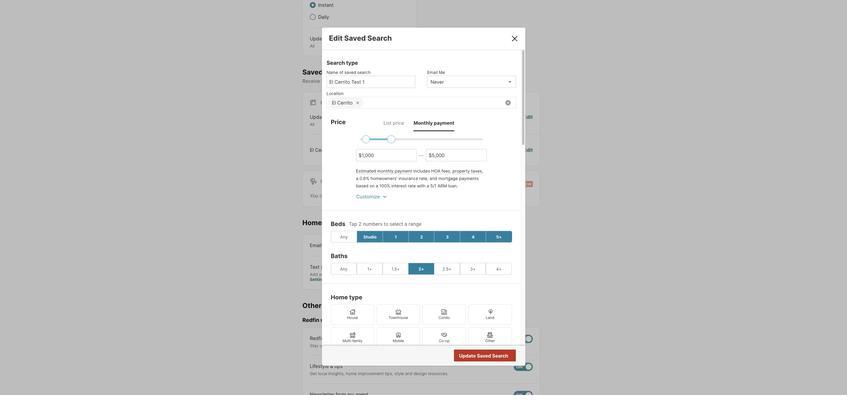 Task type: describe. For each thing, give the bounding box(es) containing it.
me
[[439, 70, 445, 75]]

3 checkbox
[[434, 231, 461, 243]]

tips
[[334, 364, 343, 370]]

a inside redfin news stay up to date on redfin's tools and features, how to buy or sell a home, and connect with an agent.
[[438, 343, 440, 348]]

3+
[[470, 267, 476, 272]]

Enter min text field
[[359, 153, 414, 159]]

land
[[486, 316, 494, 320]]

edit saved search dialog
[[322, 28, 525, 395]]

name
[[327, 70, 338, 75]]

home,
[[441, 343, 453, 348]]

insights,
[[328, 371, 345, 377]]

Name of saved search text field
[[329, 79, 413, 85]]

of
[[339, 70, 343, 75]]

lifestyle & tips get local insights, home improvement tips, style and design resources.
[[310, 364, 448, 377]]

email me element
[[427, 67, 513, 76]]

&
[[330, 364, 333, 370]]

townhouse
[[389, 316, 408, 320]]

preferred
[[399, 78, 420, 84]]

in
[[359, 272, 362, 277]]

1 , from the left
[[450, 169, 451, 174]]

a inside , a
[[356, 176, 358, 181]]

features,
[[383, 343, 401, 348]]

monthly payment element
[[414, 115, 454, 131]]

select
[[390, 221, 403, 227]]

mortgage
[[438, 176, 458, 181]]

style
[[394, 371, 404, 377]]

other for other emails
[[302, 302, 322, 310]]

1 vertical spatial your
[[319, 272, 328, 277]]

edit for edit saved search
[[329, 34, 343, 43]]

multi-
[[343, 339, 352, 343]]

on right the always
[[404, 242, 409, 248]]

no for no emails
[[478, 147, 484, 153]]

account settings link
[[310, 272, 380, 282]]

0 horizontal spatial to
[[326, 343, 330, 348]]

tips,
[[385, 371, 393, 377]]

Any checkbox
[[331, 231, 357, 243]]

clear input button
[[505, 100, 511, 106]]

email me
[[427, 70, 445, 75]]

design
[[414, 371, 427, 377]]

daily
[[318, 14, 329, 20]]

always on
[[386, 242, 409, 248]]

redfin for redfin updates
[[302, 317, 319, 324]]

saved up search type
[[344, 34, 366, 43]]

a left 5/1
[[427, 184, 429, 189]]

Land checkbox
[[468, 305, 512, 325]]

1 vertical spatial payment
[[395, 169, 412, 174]]

with inside redfin news stay up to date on redfin's tools and features, how to buy or sell a home, and connect with an agent.
[[480, 343, 489, 348]]

filters.
[[437, 78, 451, 84]]

Townhouse checkbox
[[377, 305, 420, 325]]

account settings
[[310, 272, 380, 282]]

, a
[[356, 169, 483, 181]]

0.6
[[360, 176, 366, 181]]

saved searches receive timely notifications based on your preferred search filters.
[[302, 68, 451, 84]]

Daily radio
[[310, 14, 316, 20]]

2 inside 2 checkbox
[[420, 235, 423, 240]]

notifications
[[336, 78, 364, 84]]

redfin's
[[347, 343, 363, 348]]

local
[[318, 371, 327, 377]]

2 update types all from the top
[[310, 114, 340, 127]]

other for other
[[485, 339, 495, 343]]

and inside % homeowners' insurance rate, and mortgage payments based on a
[[430, 176, 437, 181]]

and inside lifestyle & tips get local insights, home improvement tips, style and design resources.
[[405, 371, 412, 377]]

emails for no emails
[[485, 147, 500, 153]]

price
[[393, 120, 404, 126]]

rent
[[331, 179, 344, 185]]

to inside edit saved search dialog
[[384, 221, 388, 227]]

a left range
[[405, 221, 407, 227]]

home type
[[331, 294, 362, 301]]

edit saved search
[[329, 34, 392, 43]]

(sms)
[[321, 264, 335, 270]]

stay
[[310, 343, 319, 348]]

Instant radio
[[310, 2, 316, 8]]

results
[[492, 353, 508, 359]]

saved inside update saved search button
[[477, 353, 491, 359]]

other emails
[[302, 302, 345, 310]]

el for el cerrito
[[332, 100, 336, 106]]

and right home,
[[455, 343, 462, 348]]

searches inside saved searches receive timely notifications based on your preferred search filters.
[[325, 68, 356, 76]]

remove el cerrito image
[[356, 101, 360, 105]]

Co-op checkbox
[[423, 328, 466, 349]]

2 all from the top
[[310, 122, 315, 127]]

1 inside option
[[395, 235, 397, 240]]

Multi-family checkbox
[[331, 328, 374, 349]]

house
[[347, 316, 358, 320]]

1+
[[367, 267, 372, 272]]

or
[[425, 343, 429, 348]]

search for edit saved search
[[367, 34, 392, 43]]

none search field inside edit saved search dialog
[[363, 97, 516, 109]]

on inside redfin news stay up to date on redfin's tools and features, how to buy or sell a home, and connect with an agent.
[[341, 343, 346, 348]]

agent.
[[496, 343, 508, 348]]

multi-family
[[343, 339, 362, 343]]

search inside name of saved search element
[[357, 70, 371, 75]]

baths
[[331, 253, 348, 260]]

monthly
[[414, 120, 433, 126]]

, inside , a
[[482, 169, 483, 174]]

list
[[384, 120, 392, 126]]

add your phone number in
[[310, 272, 363, 277]]

search inside saved searches receive timely notifications based on your preferred search filters.
[[421, 78, 436, 84]]

test
[[332, 147, 342, 153]]

tools
[[364, 343, 374, 348]]

name of saved search
[[327, 70, 371, 75]]

news
[[326, 336, 337, 342]]

searching
[[395, 193, 417, 199]]

Mobile checkbox
[[377, 328, 420, 349]]

edit button for update types
[[524, 114, 533, 127]]

Enter max text field
[[429, 153, 484, 159]]

updates
[[321, 317, 342, 324]]

option group for baths
[[331, 263, 512, 275]]

while
[[382, 193, 394, 199]]

100
[[379, 184, 387, 189]]

update saved search
[[459, 353, 508, 359]]

op
[[445, 339, 450, 343]]

4
[[472, 235, 475, 240]]

0 horizontal spatial 1
[[343, 147, 345, 153]]

1 horizontal spatial searches
[[360, 193, 381, 199]]

minimum price slider
[[362, 136, 370, 143]]

interest
[[391, 184, 407, 189]]

taxes
[[471, 169, 482, 174]]

rate
[[408, 184, 416, 189]]

3+ radio
[[460, 263, 486, 275]]

on inside % homeowners' insurance rate, and mortgage payments based on a
[[370, 184, 375, 189]]

type for search type
[[346, 60, 358, 66]]

cerrito for el cerrito
[[337, 100, 353, 106]]

fees
[[442, 169, 450, 174]]

based inside saved searches receive timely notifications based on your preferred search filters.
[[365, 78, 379, 84]]

mobile
[[393, 339, 404, 343]]

location
[[327, 91, 344, 96]]

search for update saved search
[[492, 353, 508, 359]]

no results
[[484, 353, 508, 359]]

customize button
[[356, 190, 389, 202]]

an
[[490, 343, 495, 348]]

rate,
[[419, 176, 428, 181]]

price
[[331, 119, 346, 126]]

for rent
[[321, 179, 344, 185]]



Task type: vqa. For each thing, say whether or not it's contained in the screenshot.
4+
yes



Task type: locate. For each thing, give the bounding box(es) containing it.
0 horizontal spatial search
[[357, 70, 371, 75]]

0 vertical spatial update
[[310, 36, 326, 42]]

saved inside saved searches receive timely notifications based on your preferred search filters.
[[302, 68, 323, 76]]

with down rate,
[[417, 184, 426, 189]]

1 up the always
[[395, 235, 397, 240]]

a left the 0.6 on the left of the page
[[356, 176, 358, 181]]

you
[[310, 193, 318, 199]]

cerrito left remove el cerrito icon
[[337, 100, 353, 106]]

1 vertical spatial with
[[480, 343, 489, 348]]

5+ checkbox
[[486, 231, 512, 243]]

0 horizontal spatial %
[[366, 176, 369, 181]]

Studio checkbox
[[357, 231, 383, 243]]

2 types from the top
[[328, 114, 340, 120]]

no up taxes
[[478, 147, 484, 153]]

any inside radio
[[340, 267, 348, 272]]

0 vertical spatial redfin
[[302, 317, 319, 324]]

with
[[417, 184, 426, 189], [480, 343, 489, 348]]

on right date
[[341, 343, 346, 348]]

1 horizontal spatial %
[[387, 184, 390, 189]]

1 vertical spatial emails
[[323, 302, 345, 310]]

and right style
[[405, 371, 412, 377]]

100 % interest rate with a 5/1 arm loan.
[[379, 184, 458, 189]]

sell
[[430, 343, 437, 348]]

1 vertical spatial option group
[[331, 263, 512, 275]]

0 vertical spatial for
[[321, 100, 330, 106]]

1 horizontal spatial 2
[[420, 235, 423, 240]]

1 right the test at top left
[[343, 147, 345, 153]]

update inside button
[[459, 353, 476, 359]]

0 horizontal spatial ,
[[450, 169, 451, 174]]

monthly
[[377, 169, 394, 174]]

insurance
[[399, 176, 418, 181]]

3
[[446, 235, 449, 240]]

0 horizontal spatial emails
[[323, 302, 345, 310]]

0 vertical spatial any
[[340, 235, 348, 240]]

types
[[328, 36, 340, 42], [328, 114, 340, 120]]

0 vertical spatial update types all
[[310, 36, 340, 48]]

1 vertical spatial types
[[328, 114, 340, 120]]

connect
[[463, 343, 479, 348]]

0 vertical spatial based
[[365, 78, 379, 84]]

2 checkbox
[[408, 231, 435, 243]]

monthly payment
[[414, 120, 454, 126]]

House checkbox
[[331, 305, 374, 325]]

timely
[[321, 78, 335, 84]]

any
[[340, 235, 348, 240], [340, 267, 348, 272]]

resources.
[[428, 371, 448, 377]]

Other checkbox
[[468, 328, 512, 349]]

no for no results
[[484, 353, 491, 359]]

list box inside edit saved search dialog
[[427, 76, 516, 88]]

1 vertical spatial search
[[421, 78, 436, 84]]

2 vertical spatial search
[[492, 353, 508, 359]]

saved
[[344, 34, 366, 43], [302, 68, 323, 76], [345, 193, 359, 199], [477, 353, 491, 359]]

email inside edit saved search dialog
[[427, 70, 438, 75]]

receive
[[302, 78, 320, 84]]

el cerrito test 1
[[310, 147, 345, 153]]

1 vertical spatial no
[[484, 353, 491, 359]]

1 horizontal spatial ,
[[482, 169, 483, 174]]

your left preferred
[[387, 78, 397, 84]]

based inside % homeowners' insurance rate, and mortgage payments based on a
[[356, 184, 368, 189]]

home up other emails
[[331, 294, 348, 301]]

other left agent.
[[485, 339, 495, 343]]

0 vertical spatial payment
[[434, 120, 454, 126]]

for for for rent
[[321, 179, 330, 185]]

a
[[356, 176, 358, 181], [376, 184, 378, 189], [427, 184, 429, 189], [405, 221, 407, 227], [438, 343, 440, 348]]

1 horizontal spatial your
[[387, 78, 397, 84]]

edit saved search element
[[329, 34, 504, 43]]

payments
[[459, 176, 479, 181]]

1 vertical spatial redfin
[[310, 336, 324, 342]]

el
[[332, 100, 336, 106], [310, 147, 314, 153]]

2 vertical spatial edit
[[524, 147, 533, 153]]

edit button for no emails
[[524, 147, 533, 154]]

5+
[[496, 235, 502, 240]]

Any radio
[[331, 263, 357, 275]]

1 vertical spatial type
[[349, 294, 362, 301]]

for
[[321, 100, 330, 106], [321, 179, 330, 185]]

4 checkbox
[[460, 231, 486, 243]]

1 vertical spatial searches
[[360, 193, 381, 199]]

you can create saved searches while searching for
[[310, 193, 426, 199]]

2 vertical spatial update
[[459, 353, 476, 359]]

to left buy
[[411, 343, 415, 348]]

1+ radio
[[357, 263, 383, 275]]

text (sms)
[[310, 264, 335, 270]]

and right tools
[[375, 343, 382, 348]]

co-
[[439, 339, 445, 343]]

el left the test at top left
[[310, 147, 314, 153]]

2 right tap
[[359, 221, 361, 227]]

payment up insurance
[[395, 169, 412, 174]]

saved down an
[[477, 353, 491, 359]]

hoa
[[431, 169, 440, 174]]

1 horizontal spatial with
[[480, 343, 489, 348]]

update types all down the for sale
[[310, 114, 340, 127]]

0 vertical spatial el
[[332, 100, 336, 106]]

0 vertical spatial cerrito
[[337, 100, 353, 106]]

redfin up stay
[[310, 336, 324, 342]]

on down name of saved search element
[[380, 78, 386, 84]]

redfin news stay up to date on redfin's tools and features, how to buy or sell a home, and connect with an agent.
[[310, 336, 508, 348]]

0 horizontal spatial searches
[[325, 68, 356, 76]]

home tours
[[302, 219, 341, 227]]

arm
[[438, 184, 447, 189]]

0 vertical spatial type
[[346, 60, 358, 66]]

on up customize button
[[370, 184, 375, 189]]

2 down range
[[420, 235, 423, 240]]

update down connect
[[459, 353, 476, 359]]

2 option group from the top
[[331, 263, 512, 275]]

types down the for sale
[[328, 114, 340, 120]]

redfin down other emails
[[302, 317, 319, 324]]

0 horizontal spatial email
[[310, 242, 322, 248]]

email for email
[[310, 242, 322, 248]]

el inside edit saved search dialog
[[332, 100, 336, 106]]

1 horizontal spatial no
[[484, 353, 491, 359]]

no down an
[[484, 353, 491, 359]]

to right the up
[[326, 343, 330, 348]]

a right sell
[[438, 343, 440, 348]]

2 horizontal spatial search
[[492, 353, 508, 359]]

1 vertical spatial any
[[340, 267, 348, 272]]

1 update types all from the top
[[310, 36, 340, 48]]

1 vertical spatial all
[[310, 122, 315, 127]]

all down daily "radio"
[[310, 43, 315, 48]]

1 vertical spatial el
[[310, 147, 314, 153]]

1 vertical spatial home
[[331, 294, 348, 301]]

payment right monthly
[[434, 120, 454, 126]]

home for home type
[[331, 294, 348, 301]]

list price element
[[384, 115, 404, 131]]

based down name of saved search element
[[365, 78, 379, 84]]

update saved search button
[[454, 350, 516, 362]]

2 vertical spatial option group
[[331, 305, 512, 349]]

1 horizontal spatial search
[[367, 34, 392, 43]]

, right property
[[482, 169, 483, 174]]

no inside button
[[484, 353, 491, 359]]

0 vertical spatial emails
[[485, 147, 500, 153]]

any down beds on the bottom of the page
[[340, 235, 348, 240]]

2 edit button from the top
[[524, 147, 533, 154]]

1 vertical spatial 1
[[395, 235, 397, 240]]

edit inside dialog
[[329, 34, 343, 43]]

for left the rent
[[321, 179, 330, 185]]

get
[[310, 371, 317, 377]]

email left me
[[427, 70, 438, 75]]

None checkbox
[[390, 264, 409, 272]]

1 checkbox
[[383, 231, 409, 243]]

% inside % homeowners' insurance rate, and mortgage payments based on a
[[366, 176, 369, 181]]

type up saved
[[346, 60, 358, 66]]

your up settings
[[319, 272, 328, 277]]

0 vertical spatial email
[[427, 70, 438, 75]]

account
[[363, 272, 380, 277]]

0 vertical spatial 1
[[343, 147, 345, 153]]

search inside button
[[492, 353, 508, 359]]

None checkbox
[[514, 335, 533, 343], [514, 363, 533, 371], [514, 335, 533, 343], [514, 363, 533, 371]]

0 vertical spatial 2
[[359, 221, 361, 227]]

condo
[[439, 316, 450, 320]]

cerrito for el cerrito test 1
[[315, 147, 331, 153]]

no
[[478, 147, 484, 153], [484, 353, 491, 359]]

emails
[[485, 147, 500, 153], [323, 302, 345, 310]]

None search field
[[363, 97, 516, 109]]

1 horizontal spatial emails
[[485, 147, 500, 153]]

type up house checkbox on the bottom
[[349, 294, 362, 301]]

any up account settings
[[340, 267, 348, 272]]

improvement
[[358, 371, 384, 377]]

buy
[[416, 343, 424, 348]]

instant
[[318, 2, 334, 8]]

0 vertical spatial search
[[367, 34, 392, 43]]

types down the daily
[[328, 36, 340, 42]]

1 vertical spatial edit
[[524, 114, 533, 120]]

0 vertical spatial option group
[[331, 231, 512, 243]]

el for el cerrito test 1
[[310, 147, 314, 153]]

estimated
[[356, 169, 376, 174]]

1 for from the top
[[321, 100, 330, 106]]

0 horizontal spatial payment
[[395, 169, 412, 174]]

1.5+
[[392, 267, 400, 272]]

2+ radio
[[408, 263, 434, 275]]

saved up 'receive'
[[302, 68, 323, 76]]

1.5+ radio
[[383, 263, 409, 275]]

email up text
[[310, 242, 322, 248]]

name of saved search element
[[327, 67, 412, 76]]

0 horizontal spatial your
[[319, 272, 328, 277]]

home left tours
[[302, 219, 322, 227]]

a inside % homeowners' insurance rate, and mortgage payments based on a
[[376, 184, 378, 189]]

4+
[[496, 267, 502, 272]]

cerrito left the test at top left
[[315, 147, 331, 153]]

for left sale
[[321, 100, 330, 106]]

0 horizontal spatial search
[[327, 60, 345, 66]]

includes
[[413, 169, 430, 174]]

to left select
[[384, 221, 388, 227]]

% down estimated
[[366, 176, 369, 181]]

1 horizontal spatial to
[[384, 221, 388, 227]]

1 vertical spatial update
[[310, 114, 326, 120]]

1 edit button from the top
[[524, 114, 533, 127]]

1 vertical spatial other
[[485, 339, 495, 343]]

homeowners'
[[371, 176, 397, 181]]

update down daily "radio"
[[310, 36, 326, 42]]

list box
[[427, 76, 516, 88]]

option group
[[331, 231, 512, 243], [331, 263, 512, 275], [331, 305, 512, 349]]

2 horizontal spatial to
[[411, 343, 415, 348]]

1 vertical spatial email
[[310, 242, 322, 248]]

% down homeowners'
[[387, 184, 390, 189]]

your
[[387, 78, 397, 84], [319, 272, 328, 277]]

search down email me
[[421, 78, 436, 84]]

family
[[352, 339, 362, 343]]

cerrito
[[337, 100, 353, 106], [315, 147, 331, 153]]

1 horizontal spatial cerrito
[[337, 100, 353, 106]]

0 vertical spatial all
[[310, 43, 315, 48]]

based down the 0.6 on the left of the page
[[356, 184, 368, 189]]

any for 1+
[[340, 267, 348, 272]]

redfin
[[302, 317, 319, 324], [310, 336, 324, 342]]

type for home type
[[349, 294, 362, 301]]

1 horizontal spatial el
[[332, 100, 336, 106]]

3 option group from the top
[[331, 305, 512, 349]]

redfin inside redfin news stay up to date on redfin's tools and features, how to buy or sell a home, and connect with an agent.
[[310, 336, 324, 342]]

tours
[[324, 219, 341, 227]]

all left price
[[310, 122, 315, 127]]

search
[[357, 70, 371, 75], [421, 78, 436, 84]]

email
[[427, 70, 438, 75], [310, 242, 322, 248]]

0 horizontal spatial home
[[302, 219, 322, 227]]

1 horizontal spatial search
[[421, 78, 436, 84]]

email for email me
[[427, 70, 438, 75]]

, up mortgage
[[450, 169, 451, 174]]

searches down 100
[[360, 193, 381, 199]]

2.5+ radio
[[434, 263, 460, 275]]

and up 5/1
[[430, 176, 437, 181]]

with left an
[[480, 343, 489, 348]]

1 vertical spatial search
[[327, 60, 345, 66]]

text
[[310, 264, 320, 270]]

saved right create
[[345, 193, 359, 199]]

0 vertical spatial with
[[417, 184, 426, 189]]

1 vertical spatial %
[[387, 184, 390, 189]]

other up redfin updates at the bottom of page
[[302, 302, 322, 310]]

4+ radio
[[486, 263, 512, 275]]

2 , from the left
[[482, 169, 483, 174]]

edit for 'edit' button associated with update types
[[524, 114, 533, 120]]

1 vertical spatial 2
[[420, 235, 423, 240]]

loan.
[[448, 184, 458, 189]]

option group containing house
[[331, 305, 512, 349]]

location element
[[327, 88, 513, 97]]

edit for 'edit' button corresponding to no emails
[[524, 147, 533, 153]]

1 horizontal spatial home
[[331, 294, 348, 301]]

1 all from the top
[[310, 43, 315, 48]]

0 vertical spatial types
[[328, 36, 340, 42]]

1 horizontal spatial payment
[[434, 120, 454, 126]]

phone
[[329, 272, 341, 277]]

0 horizontal spatial el
[[310, 147, 314, 153]]

list price
[[384, 120, 404, 126]]

1 vertical spatial cerrito
[[315, 147, 331, 153]]

lifestyle
[[310, 364, 329, 370]]

1 horizontal spatial other
[[485, 339, 495, 343]]

0 vertical spatial %
[[366, 176, 369, 181]]

0 vertical spatial edit button
[[524, 114, 533, 127]]

for
[[418, 193, 425, 199]]

el down location
[[332, 100, 336, 106]]

always
[[386, 242, 402, 248]]

settings
[[310, 277, 327, 282]]

5/1
[[430, 184, 436, 189]]

redfin for redfin news stay up to date on redfin's tools and features, how to buy or sell a home, and connect with an agent.
[[310, 336, 324, 342]]

property
[[453, 169, 470, 174]]

other
[[302, 302, 322, 310], [485, 339, 495, 343]]

0 vertical spatial no
[[478, 147, 484, 153]]

based
[[365, 78, 379, 84], [356, 184, 368, 189]]

update down the for sale
[[310, 114, 326, 120]]

a left 100
[[376, 184, 378, 189]]

to
[[384, 221, 388, 227], [326, 343, 330, 348], [411, 343, 415, 348]]

1
[[343, 147, 345, 153], [395, 235, 397, 240]]

maximum price slider
[[387, 136, 395, 143]]

1 vertical spatial for
[[321, 179, 330, 185]]

Condo checkbox
[[423, 305, 466, 325]]

studio
[[363, 235, 377, 240]]

for sale
[[321, 100, 343, 106]]

your inside saved searches receive timely notifications based on your preferred search filters.
[[387, 78, 397, 84]]

0 horizontal spatial other
[[302, 302, 322, 310]]

for for for sale
[[321, 100, 330, 106]]

1 horizontal spatial 1
[[395, 235, 397, 240]]

other inside checkbox
[[485, 339, 495, 343]]

2.5+
[[443, 267, 451, 272]]

sale
[[331, 100, 343, 106]]

0 horizontal spatial 2
[[359, 221, 361, 227]]

can
[[320, 193, 328, 199]]

1 vertical spatial edit button
[[524, 147, 533, 154]]

home inside edit saved search dialog
[[331, 294, 348, 301]]

no results button
[[477, 351, 515, 362]]

no emails
[[478, 147, 500, 153]]

any for studio
[[340, 235, 348, 240]]

update types all down the daily
[[310, 36, 340, 48]]

cerrito inside edit saved search dialog
[[337, 100, 353, 106]]

0 vertical spatial home
[[302, 219, 322, 227]]

home for home tours
[[302, 219, 322, 227]]

on
[[380, 78, 386, 84], [370, 184, 375, 189], [404, 242, 409, 248], [341, 343, 346, 348]]

0 vertical spatial other
[[302, 302, 322, 310]]

saved
[[344, 70, 356, 75]]

any inside option
[[340, 235, 348, 240]]

option group for home type
[[331, 305, 512, 349]]

2 for from the top
[[321, 179, 330, 185]]

0 vertical spatial edit
[[329, 34, 343, 43]]

beds
[[331, 221, 345, 228]]

on inside saved searches receive timely notifications based on your preferred search filters.
[[380, 78, 386, 84]]

1 types from the top
[[328, 36, 340, 42]]

0 vertical spatial search
[[357, 70, 371, 75]]

0 vertical spatial your
[[387, 78, 397, 84]]

searches down search type
[[325, 68, 356, 76]]

1 horizontal spatial email
[[427, 70, 438, 75]]

searches
[[325, 68, 356, 76], [360, 193, 381, 199]]

0 horizontal spatial cerrito
[[315, 147, 331, 153]]

1 vertical spatial update types all
[[310, 114, 340, 127]]

0 horizontal spatial no
[[478, 147, 484, 153]]

—
[[419, 152, 424, 158]]

1 option group from the top
[[331, 231, 512, 243]]

1 vertical spatial based
[[356, 184, 368, 189]]

tap 2 numbers to select a range
[[349, 221, 421, 227]]

search up name of saved search text field
[[357, 70, 371, 75]]

with inside edit saved search dialog
[[417, 184, 426, 189]]

emails for other emails
[[323, 302, 345, 310]]

0 horizontal spatial with
[[417, 184, 426, 189]]

0 vertical spatial searches
[[325, 68, 356, 76]]



